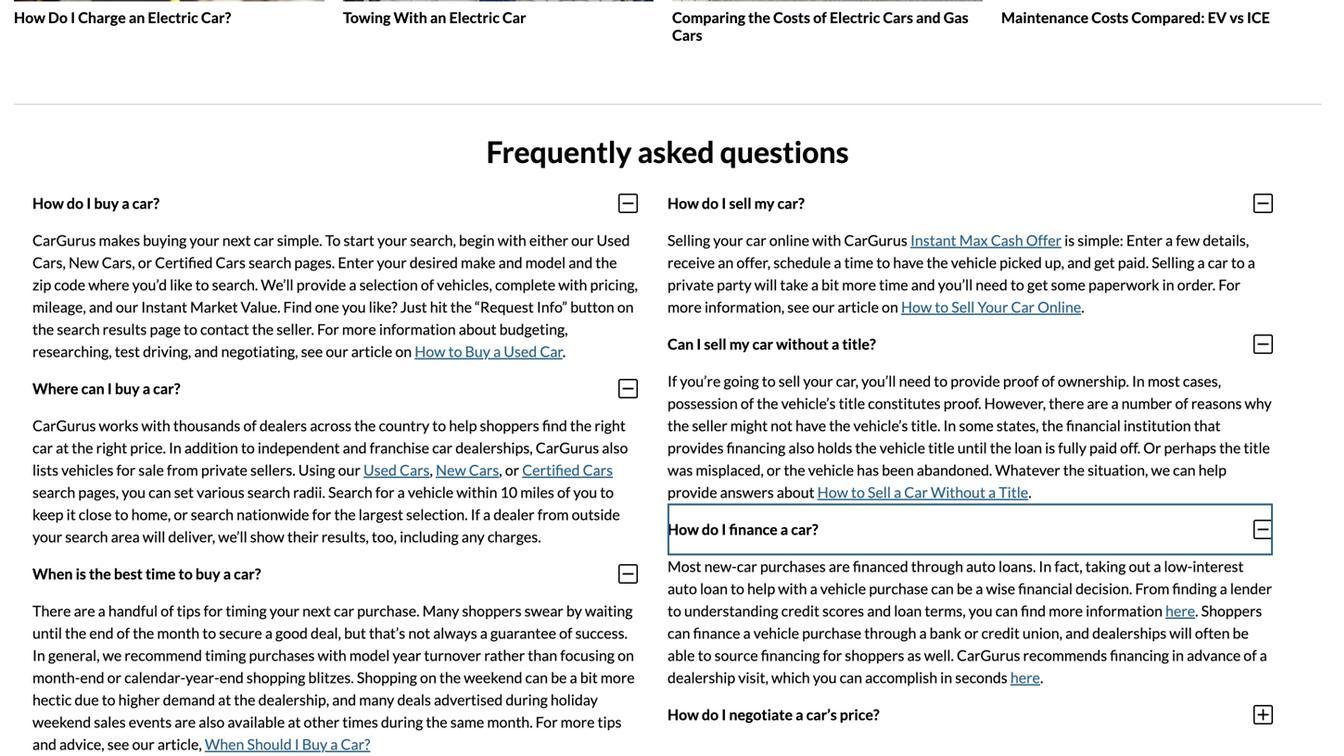 Task type: vqa. For each thing, say whether or not it's contained in the screenshot.
"WISE"
yes



Task type: describe. For each thing, give the bounding box(es) containing it.
information inside most new-car purchases are financed through auto loans. in fact, taking out a low-interest auto loan to help with a vehicle purchase can be a wise financial decision. from finding a lender to understanding credit scores and loan terms, you can find more information
[[1086, 602, 1163, 620]]

or inside . shoppers can finance a vehicle purchase through a bank or credit union, and dealerships will often be able to source financing for shoppers as well. cargurus recommends financing in advance of a dealership visit, which you can accomplish in seconds
[[964, 624, 979, 642]]

the up general,
[[65, 624, 86, 642]]

find inside most new-car purchases are financed through auto loans. in fact, taking out a low-interest auto loan to help with a vehicle purchase can be a wise financial decision. from finding a lender to understanding credit scores and loan terms, you can find more information
[[1021, 602, 1046, 620]]

search up we'll
[[249, 253, 291, 271]]

how do i sell my car? button
[[668, 177, 1273, 229]]

your
[[978, 298, 1008, 316]]

1 vertical spatial sell
[[704, 335, 727, 353]]

where can i buy a car?
[[32, 380, 180, 398]]

1 vertical spatial buy
[[302, 736, 327, 754]]

of inside comparing the costs of electric cars and gas cars
[[813, 8, 827, 26]]

. down budgeting,
[[563, 342, 566, 360]]

more down selling your car online with cargurus instant max cash offer at the top of the page
[[842, 276, 876, 294]]

the left same
[[426, 713, 447, 731]]

plus square image
[[1253, 704, 1273, 726]]

schedule
[[773, 253, 831, 271]]

new inside used cars , new cars , or certified cars search pages, you can set various search radii. search for a vehicle within 10 miles of you to keep it close to home, or search nationwide for the largest selection. if a dealer from outside your search area will deliver, we'll show their results, too, including any charges.
[[436, 461, 466, 479]]

how for how do i finance a car?
[[668, 521, 699, 539]]

do for sell
[[702, 194, 719, 212]]

we inside if you're going to sell your car, you'll need to provide proof of ownership. in most cases, possession of the vehicle's title constitutes proof. however, there are a number of reasons why the seller might not have the vehicle's title. in some states, the financial institution that provides financing also holds the vehicle title until the loan is fully paid off. or perhaps the title was misplaced, or the vehicle has been abandoned. whatever the situation, we can help provide answers about
[[1151, 461, 1170, 479]]

private inside is simple: enter a few details, receive an offer, schedule a time to have the vehicle picked up, and get paid. selling a car to a private party will take a bit more time and you'll need to get some paperwork in order. for more information, see our article on
[[668, 276, 714, 294]]

how for how to sell a car without a title .
[[817, 483, 848, 501]]

used cars link
[[363, 461, 430, 479]]

across
[[310, 417, 351, 435]]

model inside there are a handful of tips for timing your next car purchase. many shoppers swear by waiting until the end of the month to secure a good deal, but that's not always a guarantee of success. in general, we recommend timing purchases with model year turnover rather than focusing on month-end or calendar-year-end shopping blitzes. shopping on the weekend can be a bit more hectic due to higher demand at the dealership, and many deals advertised during holiday weekend sales events are also available at other times during the same month. for more tips and advice, see our article,
[[349, 647, 390, 665]]

purchase inside . shoppers can finance a vehicle purchase through a bank or credit union, and dealerships will often be able to source financing for shoppers as well. cargurus recommends financing in advance of a dealership visit, which you can accomplish in seconds
[[802, 624, 861, 642]]

off.
[[1120, 439, 1141, 457]]

vehicle down holds
[[808, 461, 854, 479]]

how do i finance a car? button
[[668, 504, 1273, 556]]

can inside used cars , new cars , or certified cars search pages, you can set various search radii. search for a vehicle within 10 miles of you to keep it close to home, or search nationwide for the largest selection. if a dealer from outside your search area will deliver, we'll show their results, too, including any charges.
[[148, 483, 171, 501]]

search up researching,
[[57, 320, 100, 338]]

success.
[[575, 624, 628, 642]]

more down focusing
[[601, 669, 635, 687]]

minus square image inside "when is the best time to buy a car?" dropdown button
[[618, 563, 638, 585]]

purchase inside most new-car purchases are financed through auto loans. in fact, taking out a low-interest auto loan to help with a vehicle purchase can be a wise financial decision. from finding a lender to understanding credit scores and loan terms, you can find more information
[[869, 580, 928, 598]]

as
[[907, 647, 921, 665]]

next inside cargurus makes buying your next car simple. to start your search, begin with either our used cars, new cars, or certified cars search pages. enter your desired make and model and the zip code where you'd like to search. we'll provide a selection of vehicles, complete with pricing, mileage, and our instant market value. find one you like? just hit the "request info" button on the search results page to contact the seller. for more information about budgeting, researching, test driving, and negotiating, see our article on
[[222, 231, 251, 249]]

1 horizontal spatial auto
[[966, 558, 996, 576]]

. inside . shoppers can finance a vehicle purchase through a bank or credit union, and dealerships will often be able to source financing for shoppers as well. cargurus recommends financing in advance of a dealership visit, which you can accomplish in seconds
[[1195, 602, 1198, 620]]

the up certified cars link
[[570, 417, 592, 435]]

search down various on the bottom
[[191, 506, 234, 524]]

2 vertical spatial at
[[288, 713, 301, 731]]

general,
[[48, 647, 100, 665]]

2 , from the left
[[499, 461, 502, 479]]

. down "recommends"
[[1040, 669, 1043, 687]]

certified cars link
[[522, 461, 613, 479]]

in inside most new-car purchases are financed through auto loans. in fact, taking out a low-interest auto loan to help with a vehicle purchase can be a wise financial decision. from finding a lender to understanding credit scores and loan terms, you can find more information
[[1039, 558, 1052, 576]]

i for when should i buy a car?
[[295, 736, 299, 754]]

next inside there are a handful of tips for timing your next car purchase. many shoppers swear by waiting until the end of the month to secure a good deal, but that's not always a guarantee of success. in general, we recommend timing purchases with model year turnover rather than focusing on month-end or calendar-year-end shopping blitzes. shopping on the weekend can be a bit more hectic due to higher demand at the dealership, and many deals advertised during holiday weekend sales events are also available at other times during the same month. for more tips and advice, see our article,
[[302, 602, 331, 620]]

the down states,
[[990, 439, 1011, 457]]

the up provides
[[668, 417, 689, 435]]

and up pricing,
[[569, 253, 593, 271]]

dealership,
[[258, 691, 329, 709]]

2 vertical spatial provide
[[668, 483, 717, 501]]

sell for a
[[868, 483, 891, 501]]

how do i buy a car? button
[[32, 177, 638, 229]]

compared:
[[1131, 8, 1205, 26]]

take
[[780, 276, 808, 294]]

0 vertical spatial time
[[844, 253, 874, 271]]

when for when is the best time to buy a car?
[[32, 565, 73, 583]]

and right up,
[[1067, 253, 1091, 271]]

financing up which
[[761, 647, 820, 665]]

blitzes.
[[308, 669, 354, 687]]

here for here .
[[1010, 669, 1040, 687]]

the inside used cars , new cars , or certified cars search pages, you can set various search radii. search for a vehicle within 10 miles of you to keep it close to home, or search nationwide for the largest selection. if a dealer from outside your search area will deliver, we'll show their results, too, including any charges.
[[334, 506, 356, 524]]

cargurus up certified cars link
[[536, 439, 599, 457]]

used cars , new cars , or certified cars search pages, you can set various search radii. search for a vehicle within 10 miles of you to keep it close to home, or search nationwide for the largest selection. if a dealer from outside your search area will deliver, we'll show their results, too, including any charges.
[[32, 461, 620, 546]]

car? for how do i finance a car?
[[791, 521, 818, 539]]

how do i sell my car?
[[668, 194, 805, 212]]

for inside . shoppers can finance a vehicle purchase through a bank or credit union, and dealerships will often be able to source financing for shoppers as well. cargurus recommends financing in advance of a dealership visit, which you can accomplish in seconds
[[823, 647, 842, 665]]

0 horizontal spatial here link
[[1010, 669, 1040, 687]]

1 horizontal spatial sell
[[729, 194, 752, 212]]

you'll inside is simple: enter a few details, receive an offer, schedule a time to have the vehicle picked up, and get paid. selling a car to a private party will take a bit more time and you'll need to get some paperwork in order. for more information, see our article on
[[938, 276, 973, 294]]

how for how do i buy a car?
[[32, 194, 64, 212]]

are right the "there"
[[74, 602, 95, 620]]

most
[[1148, 372, 1180, 390]]

on down success.
[[618, 647, 634, 665]]

or inside there are a handful of tips for timing your next car purchase. many shoppers swear by waiting until the end of the month to secure a good deal, but that's not always a guarantee of success. in general, we recommend timing purchases with model year turnover rather than focusing on month-end or calendar-year-end shopping blitzes. shopping on the weekend can be a bit more hectic due to higher demand at the dealership, and many deals advertised during holiday weekend sales events are also available at other times during the same month. for more tips and advice, see our article,
[[107, 669, 121, 687]]

terms,
[[925, 602, 966, 620]]

well.
[[924, 647, 954, 665]]

loan inside if you're going to sell your car, you'll need to provide proof of ownership. in most cases, possession of the vehicle's title constitutes proof. however, there are a number of reasons why the seller might not have the vehicle's title. in some states, the financial institution that provides financing also holds the vehicle title until the loan is fully paid off. or perhaps the title was misplaced, or the vehicle has been abandoned. whatever the situation, we can help provide answers about
[[1014, 439, 1042, 457]]

are down demand
[[175, 713, 196, 731]]

shopping
[[247, 669, 305, 687]]

country
[[379, 417, 429, 435]]

dealers
[[259, 417, 307, 435]]

how for how to sell your car online .
[[901, 298, 932, 316]]

market
[[190, 298, 238, 316]]

. down whatever
[[1028, 483, 1032, 501]]

end up due
[[80, 669, 104, 687]]

our right either
[[571, 231, 594, 249]]

used inside used cars , new cars , or certified cars search pages, you can set various search radii. search for a vehicle within 10 miles of you to keep it close to home, or search nationwide for the largest selection. if a dealer from outside your search area will deliver, we'll show their results, too, including any charges.
[[363, 461, 397, 479]]

deals
[[397, 691, 431, 709]]

1 horizontal spatial weekend
[[464, 669, 522, 687]]

article inside cargurus makes buying your next car simple. to start your search, begin with either our used cars, new cars, or certified cars search pages. enter your desired make and model and the zip code where you'd like to search. we'll provide a selection of vehicles, complete with pricing, mileage, and our instant market value. find one you like? just hit the "request info" button on the search results page to contact the seller. for more information about budgeting, researching, test driving, and negotiating, see our article on
[[351, 342, 392, 360]]

can up price?
[[840, 669, 862, 687]]

a inside dropdown button
[[223, 565, 231, 583]]

seconds
[[955, 669, 1008, 687]]

i for where can i buy a car?
[[107, 380, 112, 398]]

1 vertical spatial timing
[[205, 647, 246, 665]]

the up has
[[855, 439, 877, 457]]

lists
[[32, 461, 58, 479]]

buy for do
[[94, 194, 119, 212]]

. shoppers can finance a vehicle purchase through a bank or credit union, and dealerships will often be able to source financing for shoppers as well. cargurus recommends financing in advance of a dealership visit, which you can accomplish in seconds
[[668, 602, 1267, 687]]

1 cars, from the left
[[32, 253, 66, 271]]

vs
[[1230, 8, 1244, 26]]

going
[[724, 372, 759, 390]]

here for here
[[1165, 602, 1195, 620]]

2 vertical spatial in
[[940, 669, 952, 687]]

car up new cars link
[[432, 439, 453, 457]]

code
[[54, 276, 85, 294]]

bit inside is simple: enter a few details, receive an offer, schedule a time to have the vehicle picked up, and get paid. selling a car to a private party will take a bit more time and you'll need to get some paperwork in order. for more information, see our article on
[[821, 276, 839, 294]]

some inside if you're going to sell your car, you'll need to provide proof of ownership. in most cases, possession of the vehicle's title constitutes proof. however, there are a number of reasons why the seller might not have the vehicle's title. in some states, the financial institution that provides financing also holds the vehicle title until the loan is fully paid off. or perhaps the title was misplaced, or the vehicle has been abandoned. whatever the situation, we can help provide answers about
[[959, 417, 994, 435]]

of inside cargurus works with thousands of dealers across the country to help shoppers find the right car at the right price. in addition to independent and franchise car dealerships, cargurus also lists vehicles for sale from private sellers. using our
[[243, 417, 257, 435]]

can inside if you're going to sell your car, you'll need to provide proof of ownership. in most cases, possession of the vehicle's title constitutes proof. however, there are a number of reasons why the seller might not have the vehicle's title. in some states, the financial institution that provides financing also holds the vehicle title until the loan is fully paid off. or perhaps the title was misplaced, or the vehicle has been abandoned. whatever the situation, we can help provide answers about
[[1173, 461, 1196, 479]]

the down value.
[[252, 320, 274, 338]]

contact
[[200, 320, 249, 338]]

at inside cargurus works with thousands of dealers across the country to help shoppers find the right car at the right price. in addition to independent and franchise car dealerships, cargurus also lists vehicles for sale from private sellers. using our
[[56, 439, 69, 457]]

when should i buy a car? link
[[205, 736, 370, 754]]

maintenance costs compared: ev vs ice
[[1001, 8, 1270, 26]]

car inside most new-car purchases are financed through auto loans. in fact, taking out a low-interest auto loan to help with a vehicle purchase can be a wise financial decision. from finding a lender to understanding credit scores and loan terms, you can find more information
[[737, 558, 757, 576]]

car inside cargurus makes buying your next car simple. to start your search, begin with either our used cars, new cars, or certified cars search pages. enter your desired make and model and the zip code where you'd like to search. we'll provide a selection of vehicles, complete with pricing, mileage, and our instant market value. find one you like? just hit the "request info" button on the search results page to contact the seller. for more information about budgeting, researching, test driving, and negotiating, see our article on
[[254, 231, 274, 249]]

the right across
[[354, 417, 376, 435]]

2 cars, from the left
[[102, 253, 135, 271]]

for down radii.
[[312, 506, 331, 524]]

in inside there are a handful of tips for timing your next car purchase. many shoppers swear by waiting until the end of the month to secure a good deal, but that's not always a guarantee of success. in general, we recommend timing purchases with model year turnover rather than focusing on month-end or calendar-year-end shopping blitzes. shopping on the weekend can be a bit more hectic due to higher demand at the dealership, and many deals advertised during holiday weekend sales events are also available at other times during the same month. for more tips and advice, see our article,
[[32, 647, 45, 665]]

one
[[315, 298, 339, 316]]

comparing the costs of electric cars and gas cars
[[672, 8, 969, 44]]

can down "wise" in the bottom right of the page
[[995, 602, 1018, 620]]

1 horizontal spatial loan
[[894, 602, 922, 620]]

2 horizontal spatial provide
[[951, 372, 1000, 390]]

car? for where can i buy a car?
[[153, 380, 180, 398]]

desired
[[410, 253, 458, 271]]

see inside cargurus makes buying your next car simple. to start your search, begin with either our used cars, new cars, or certified cars search pages. enter your desired make and model and the zip code where you'd like to search. we'll provide a selection of vehicles, complete with pricing, mileage, and our instant market value. find one you like? just hit the "request info" button on the search results page to contact the seller. for more information about budgeting, researching, test driving, and negotiating, see our article on
[[301, 342, 323, 360]]

2 horizontal spatial title
[[1244, 439, 1270, 457]]

the down turnover at the left
[[439, 669, 461, 687]]

is inside dropdown button
[[76, 565, 86, 583]]

questions
[[720, 134, 849, 170]]

we'll
[[261, 276, 294, 294]]

time inside dropdown button
[[145, 565, 176, 583]]

end left shopping
[[219, 669, 244, 687]]

search up 'nationwide' at the bottom of page
[[247, 483, 290, 501]]

a inside if you're going to sell your car, you'll need to provide proof of ownership. in most cases, possession of the vehicle's title constitutes proof. however, there are a number of reasons why the seller might not have the vehicle's title. in some states, the financial institution that provides financing also holds the vehicle title until the loan is fully paid off. or perhaps the title was misplaced, or the vehicle has been abandoned. whatever the situation, we can help provide answers about
[[1111, 394, 1119, 412]]

the up holds
[[829, 417, 851, 435]]

more down the holiday
[[561, 713, 595, 731]]

purchases inside most new-car purchases are financed through auto loans. in fact, taking out a low-interest auto loan to help with a vehicle purchase can be a wise financial decision. from finding a lender to understanding credit scores and loan terms, you can find more information
[[760, 558, 826, 576]]

car? for how do i sell my car?
[[777, 194, 805, 212]]

not inside there are a handful of tips for timing your next car purchase. many shoppers swear by waiting until the end of the month to secure a good deal, but that's not always a guarantee of success. in general, we recommend timing purchases with model year turnover rather than focusing on month-end or calendar-year-end shopping blitzes. shopping on the weekend can be a bit more hectic due to higher demand at the dealership, and many deals advertised during holiday weekend sales events are also available at other times during the same month. for more tips and advice, see our article,
[[408, 624, 430, 642]]

dealerships
[[1092, 624, 1167, 642]]

instant inside cargurus makes buying your next car simple. to start your search, begin with either our used cars, new cars, or certified cars search pages. enter your desired make and model and the zip code where you'd like to search. we'll provide a selection of vehicles, complete with pricing, mileage, and our instant market value. find one you like? just hit the "request info" button on the search results page to contact the seller. for more information about budgeting, researching, test driving, and negotiating, see our article on
[[141, 298, 187, 316]]

car up 'lists' in the bottom left of the page
[[32, 439, 53, 457]]

1 horizontal spatial tips
[[598, 713, 622, 731]]

1 horizontal spatial my
[[754, 194, 775, 212]]

shoppers inside . shoppers can finance a vehicle purchase through a bank or credit union, and dealerships will often be able to source financing for shoppers as well. cargurus recommends financing in advance of a dealership visit, which you can accomplish in seconds
[[845, 647, 904, 665]]

the up pricing,
[[595, 253, 617, 271]]

your up offer,
[[713, 231, 743, 249]]

with right begin
[[498, 231, 526, 249]]

should
[[247, 736, 292, 754]]

instant max cash offer link
[[910, 231, 1062, 249]]

hectic
[[32, 691, 72, 709]]

with inside most new-car purchases are financed through auto loans. in fact, taking out a low-interest auto loan to help with a vehicle purchase can be a wise financial decision. from finding a lender to understanding credit scores and loan terms, you can find more information
[[778, 580, 807, 598]]

through inside . shoppers can finance a vehicle purchase through a bank or credit union, and dealerships will often be able to source financing for shoppers as well. cargurus recommends financing in advance of a dealership visit, which you can accomplish in seconds
[[864, 624, 916, 642]]

the down that on the bottom right of page
[[1219, 439, 1241, 457]]

new inside cargurus makes buying your next car simple. to start your search, begin with either our used cars, new cars, or certified cars search pages. enter your desired make and model and the zip code where you'd like to search. we'll provide a selection of vehicles, complete with pricing, mileage, and our instant market value. find one you like? just hit the "request info" button on the search results page to contact the seller. for more information about budgeting, researching, test driving, and negotiating, see our article on
[[69, 253, 99, 271]]

and left advice,
[[32, 736, 57, 754]]

our up results
[[116, 298, 138, 316]]

be inside . shoppers can finance a vehicle purchase through a bank or credit union, and dealerships will often be able to source financing for shoppers as well. cargurus recommends financing in advance of a dealership visit, which you can accomplish in seconds
[[1233, 624, 1249, 642]]

from
[[1135, 580, 1169, 598]]

from inside cargurus works with thousands of dealers across the country to help shoppers find the right car at the right price. in addition to independent and franchise car dealerships, cargurus also lists vehicles for sale from private sellers. using our
[[167, 461, 198, 479]]

end up general,
[[89, 624, 114, 642]]

minus square image for ,
[[618, 378, 638, 400]]

of inside cargurus makes buying your next car simple. to start your search, begin with either our used cars, new cars, or certified cars search pages. enter your desired make and model and the zip code where you'd like to search. we'll provide a selection of vehicles, complete with pricing, mileage, and our instant market value. find one you like? just hit the "request info" button on the search results page to contact the seller. for more information about budgeting, researching, test driving, and negotiating, see our article on
[[421, 276, 434, 294]]

show
[[250, 528, 284, 546]]

reasons
[[1191, 394, 1242, 412]]

or inside cargurus makes buying your next car simple. to start your search, begin with either our used cars, new cars, or certified cars search pages. enter your desired make and model and the zip code where you'd like to search. we'll provide a selection of vehicles, complete with pricing, mileage, and our instant market value. find one you like? just hit the "request info" button on the search results page to contact the seller. for more information about budgeting, researching, test driving, and negotiating, see our article on
[[138, 253, 152, 271]]

car inside dropdown button
[[752, 335, 773, 353]]

how for how to buy a used car .
[[415, 342, 446, 360]]

help inside cargurus works with thousands of dealers across the country to help shoppers find the right car at the right price. in addition to independent and franchise car dealerships, cargurus also lists vehicles for sale from private sellers. using our
[[449, 417, 477, 435]]

1 horizontal spatial used
[[504, 342, 537, 360]]

shoppers inside cargurus works with thousands of dealers across the country to help shoppers find the right car at the right price. in addition to independent and franchise car dealerships, cargurus also lists vehicles for sale from private sellers. using our
[[480, 417, 539, 435]]

frequently asked questions
[[486, 134, 849, 170]]

the down handful
[[133, 624, 154, 642]]

1 horizontal spatial vehicle's
[[853, 417, 908, 435]]

1 vertical spatial during
[[381, 713, 423, 731]]

your right buying on the left top of page
[[189, 231, 219, 249]]

cargurus works with thousands of dealers across the country to help shoppers find the right car at the right price. in addition to independent and franchise car dealerships, cargurus also lists vehicles for sale from private sellers. using our
[[32, 417, 628, 479]]

do for buy
[[67, 194, 84, 212]]

0 horizontal spatial right
[[96, 439, 127, 457]]

when should i buy a car?
[[205, 736, 370, 754]]

pages.
[[294, 253, 335, 271]]

deal,
[[311, 624, 341, 642]]

the down fully
[[1063, 461, 1085, 479]]

lender
[[1230, 580, 1272, 598]]

. down the simple: at right top
[[1081, 298, 1084, 316]]

used inside cargurus makes buying your next car simple. to start your search, begin with either our used cars, new cars, or certified cars search pages. enter your desired make and model and the zip code where you'd like to search. we'll provide a selection of vehicles, complete with pricing, mileage, and our instant market value. find one you like? just hit the "request info" button on the search results page to contact the seller. for more information about budgeting, researching, test driving, and negotiating, see our article on
[[597, 231, 630, 249]]

i inside can i sell my car without a title? dropdown button
[[697, 335, 701, 353]]

private inside cargurus works with thousands of dealers across the country to help shoppers find the right car at the right price. in addition to independent and franchise car dealerships, cargurus also lists vehicles for sale from private sellers. using our
[[201, 461, 247, 479]]

1 vertical spatial in
[[1172, 647, 1184, 665]]

home,
[[131, 506, 171, 524]]

can inside dropdown button
[[81, 380, 104, 398]]

can i sell my car without a title? button
[[668, 318, 1273, 370]]

if you're going to sell your car, you'll need to provide proof of ownership. in most cases, possession of the vehicle's title constitutes proof. however, there are a number of reasons why the seller might not have the vehicle's title. in some states, the financial institution that provides financing also holds the vehicle title until the loan is fully paid off. or perhaps the title was misplaced, or the vehicle has been abandoned. whatever the situation, we can help provide answers about
[[668, 372, 1272, 501]]

seller
[[692, 417, 728, 435]]

with up schedule
[[812, 231, 841, 249]]

financial inside most new-car purchases are financed through auto loans. in fact, taking out a low-interest auto loan to help with a vehicle purchase can be a wise financial decision. from finding a lender to understanding credit scores and loan terms, you can find more information
[[1018, 580, 1073, 598]]

the down mileage,
[[32, 320, 54, 338]]

2 electric from the left
[[449, 8, 500, 26]]

more inside most new-car purchases are financed through auto loans. in fact, taking out a low-interest auto loan to help with a vehicle purchase can be a wise financial decision. from finding a lender to understanding credit scores and loan terms, you can find more information
[[1049, 602, 1083, 620]]

car for towing with an electric car
[[502, 8, 526, 26]]

1 horizontal spatial here link
[[1165, 602, 1195, 620]]

we'll
[[218, 528, 247, 546]]

recommend
[[125, 647, 202, 665]]

0 horizontal spatial my
[[729, 335, 750, 353]]

1 , from the left
[[430, 461, 433, 479]]

maintenance costs compared: ev vs ice link
[[1001, 0, 1312, 27]]

new cars link
[[436, 461, 499, 479]]

1 vertical spatial time
[[879, 276, 908, 294]]

car inside is simple: enter a few details, receive an offer, schedule a time to have the vehicle picked up, and get paid. selling a car to a private party will take a bit more time and you'll need to get some paperwork in order. for more information, see our article on
[[1208, 253, 1228, 271]]

the up might on the right bottom of the page
[[757, 394, 778, 412]]

1 vertical spatial get
[[1027, 276, 1048, 294]]

0 vertical spatial buy
[[465, 342, 490, 360]]

in right title. on the bottom
[[943, 417, 956, 435]]

0 horizontal spatial selling
[[668, 231, 710, 249]]

just
[[400, 298, 427, 316]]

can up terms,
[[931, 580, 954, 598]]

also inside if you're going to sell your car, you'll need to provide proof of ownership. in most cases, possession of the vehicle's title constitutes proof. however, there are a number of reasons why the seller might not have the vehicle's title. in some states, the financial institution that provides financing also holds the vehicle title until the loan is fully paid off. or perhaps the title was misplaced, or the vehicle has been abandoned. whatever the situation, we can help provide answers about
[[788, 439, 814, 457]]

about inside if you're going to sell your car, you'll need to provide proof of ownership. in most cases, possession of the vehicle's title constitutes proof. however, there are a number of reasons why the seller might not have the vehicle's title. in some states, the financial institution that provides financing also holds the vehicle title until the loan is fully paid off. or perhaps the title was misplaced, or the vehicle has been abandoned. whatever the situation, we can help provide answers about
[[777, 483, 815, 501]]

accomplish
[[865, 669, 937, 687]]

minus square image for is simple: enter a few details, receive an offer, schedule a time to have the vehicle picked up, and get paid. selling a car to a private party will take a bit more time and you'll need to get some paperwork in order. for more information, see our article on
[[1253, 192, 1273, 214]]

the right misplaced,
[[784, 461, 805, 479]]

1 horizontal spatial at
[[218, 691, 231, 709]]

and up how to sell your car online link
[[911, 276, 935, 294]]

when for when should i buy a car?
[[205, 736, 244, 754]]

about inside cargurus makes buying your next car simple. to start your search, begin with either our used cars, new cars, or certified cars search pages. enter your desired make and model and the zip code where you'd like to search. we'll provide a selection of vehicles, complete with pricing, mileage, and our instant market value. find one you like? just hit the "request info" button on the search results page to contact the seller. for more information about budgeting, researching, test driving, and negotiating, see our article on
[[459, 320, 497, 338]]

0 horizontal spatial title
[[839, 394, 865, 412]]

search down close on the left bottom
[[65, 528, 108, 546]]

car up offer,
[[746, 231, 766, 249]]

cars inside cargurus makes buying your next car simple. to start your search, begin with either our used cars, new cars, or certified cars search pages. enter your desired make and model and the zip code where you'd like to search. we'll provide a selection of vehicles, complete with pricing, mileage, and our instant market value. find one you like? just hit the "request info" button on the search results page to contact the seller. for more information about budgeting, researching, test driving, and negotiating, see our article on
[[216, 253, 246, 271]]

credit inside most new-car purchases are financed through auto loans. in fact, taking out a low-interest auto loan to help with a vehicle purchase can be a wise financial decision. from finding a lender to understanding credit scores and loan terms, you can find more information
[[781, 602, 820, 620]]

in inside is simple: enter a few details, receive an offer, schedule a time to have the vehicle picked up, and get paid. selling a car to a private party will take a bit more time and you'll need to get some paperwork in order. for more information, see our article on
[[1162, 276, 1174, 294]]

buy for can
[[115, 380, 140, 398]]

but
[[344, 624, 366, 642]]

or up 10
[[505, 461, 519, 479]]

1 horizontal spatial during
[[506, 691, 548, 709]]

vehicle inside used cars , new cars , or certified cars search pages, you can set various search radii. search for a vehicle within 10 miles of you to keep it close to home, or search nationwide for the largest selection. if a dealer from outside your search area will deliver, we'll show their results, too, including any charges.
[[408, 483, 454, 501]]

help inside most new-car purchases are financed through auto loans. in fact, taking out a low-interest auto loan to help with a vehicle purchase can be a wise financial decision. from finding a lender to understanding credit scores and loan terms, you can find more information
[[747, 580, 775, 598]]

the up available
[[234, 691, 255, 709]]

1 vertical spatial auto
[[668, 580, 697, 598]]

find
[[283, 298, 312, 316]]

pricing,
[[590, 276, 638, 294]]

holiday
[[551, 691, 598, 709]]

interest
[[1193, 558, 1244, 576]]

and inside comparing the costs of electric cars and gas cars
[[916, 8, 941, 26]]

offer
[[1026, 231, 1062, 249]]

and inside cargurus works with thousands of dealers across the country to help shoppers find the right car at the right price. in addition to independent and franchise car dealerships, cargurus also lists vehicles for sale from private sellers. using our
[[343, 439, 367, 457]]

0 vertical spatial instant
[[910, 231, 956, 249]]

has
[[857, 461, 879, 479]]

for inside there are a handful of tips for timing your next car purchase. many shoppers swear by waiting until the end of the month to secure a good deal, but that's not always a guarantee of success. in general, we recommend timing purchases with model year turnover rather than focusing on month-end or calendar-year-end shopping blitzes. shopping on the weekend can be a bit more hectic due to higher demand at the dealership, and many deals advertised during holiday weekend sales events are also available at other times during the same month. for more tips and advice, see our article,
[[203, 602, 223, 620]]

using
[[298, 461, 335, 479]]

your up selection
[[377, 253, 407, 271]]

you up the outside
[[573, 483, 597, 501]]

and down blitzes.
[[332, 691, 356, 709]]

not inside if you're going to sell your car, you'll need to provide proof of ownership. in most cases, possession of the vehicle's title constitutes proof. however, there are a number of reasons why the seller might not have the vehicle's title. in some states, the financial institution that provides financing also holds the vehicle title until the loan is fully paid off. or perhaps the title was misplaced, or the vehicle has been abandoned. whatever the situation, we can help provide answers about
[[771, 417, 793, 435]]

0 vertical spatial vehicle's
[[781, 394, 836, 412]]

you inside most new-car purchases are financed through auto loans. in fact, taking out a low-interest auto loan to help with a vehicle purchase can be a wise financial decision. from finding a lender to understanding credit scores and loan terms, you can find more information
[[969, 602, 992, 620]]

more up can
[[668, 298, 702, 316]]

article,
[[157, 736, 202, 754]]

vehicle up been
[[880, 439, 925, 457]]

0 vertical spatial right
[[594, 417, 626, 435]]

can
[[668, 335, 694, 353]]

on down pricing,
[[617, 298, 634, 316]]

picked
[[1000, 253, 1042, 271]]

source
[[714, 647, 758, 665]]

for up largest in the left bottom of the page
[[375, 483, 395, 501]]

here .
[[1010, 669, 1043, 687]]

i for how do i buy a car?
[[86, 194, 91, 212]]

0 horizontal spatial tips
[[177, 602, 201, 620]]

frequently
[[486, 134, 632, 170]]

on down just
[[395, 342, 412, 360]]

your right the start on the top
[[377, 231, 407, 249]]

online
[[769, 231, 809, 249]]

cargurus down where
[[32, 417, 96, 435]]

number
[[1122, 394, 1172, 412]]

dealer
[[493, 506, 535, 524]]

like
[[170, 276, 192, 294]]

with inside there are a handful of tips for timing your next car purchase. many shoppers swear by waiting until the end of the month to secure a good deal, but that's not always a guarantee of success. in general, we recommend timing purchases with model year turnover rather than focusing on month-end or calendar-year-end shopping blitzes. shopping on the weekend can be a bit more hectic due to higher demand at the dealership, and many deals advertised during holiday weekend sales events are also available at other times during the same month. for more tips and advice, see our article,
[[318, 647, 347, 665]]

works
[[99, 417, 139, 435]]

with up button in the left of the page
[[558, 276, 587, 294]]

and up complete on the top left of the page
[[498, 253, 522, 271]]

sell for your
[[951, 298, 975, 316]]

offer,
[[736, 253, 771, 271]]

to inside . shoppers can finance a vehicle purchase through a bank or credit union, and dealerships will often be able to source financing for shoppers as well. cargurus recommends financing in advance of a dealership visit, which you can accomplish in seconds
[[698, 647, 712, 665]]

how for how do i negotiate a car's price?
[[668, 706, 699, 724]]

your inside used cars , new cars , or certified cars search pages, you can set various search radii. search for a vehicle within 10 miles of you to keep it close to home, or search nationwide for the largest selection. if a dealer from outside your search area will deliver, we'll show their results, too, including any charges.
[[32, 528, 62, 546]]

outside
[[572, 506, 620, 524]]

however,
[[984, 394, 1046, 412]]



Task type: locate. For each thing, give the bounding box(es) containing it.
or up you'd
[[138, 253, 152, 271]]

ev
[[1208, 8, 1227, 26]]

1 vertical spatial article
[[351, 342, 392, 360]]

0 vertical spatial financial
[[1066, 417, 1121, 435]]

1 horizontal spatial an
[[430, 8, 446, 26]]

due
[[75, 691, 99, 709]]

sell inside if you're going to sell your car, you'll need to provide proof of ownership. in most cases, possession of the vehicle's title constitutes proof. however, there are a number of reasons why the seller might not have the vehicle's title. in some states, the financial institution that provides financing also holds the vehicle title until the loan is fully paid off. or perhaps the title was misplaced, or the vehicle has been abandoned. whatever the situation, we can help provide answers about
[[779, 372, 800, 390]]

1 vertical spatial model
[[349, 647, 390, 665]]

2 costs from the left
[[1091, 8, 1129, 26]]

car?
[[132, 194, 159, 212], [777, 194, 805, 212], [153, 380, 180, 398], [791, 521, 818, 539], [234, 565, 261, 583]]

from inside used cars , new cars , or certified cars search pages, you can set various search radii. search for a vehicle within 10 miles of you to keep it close to home, or search nationwide for the largest selection. if a dealer from outside your search area will deliver, we'll show their results, too, including any charges.
[[537, 506, 569, 524]]

of inside . shoppers can finance a vehicle purchase through a bank or credit union, and dealerships will often be able to source financing for shoppers as well. cargurus recommends financing in advance of a dealership visit, which you can accomplish in seconds
[[1244, 647, 1257, 665]]

you inside . shoppers can finance a vehicle purchase through a bank or credit union, and dealerships will often be able to source financing for shoppers as well. cargurus recommends financing in advance of a dealership visit, which you can accomplish in seconds
[[813, 669, 837, 687]]

minus square image inside how do i buy a car? dropdown button
[[618, 192, 638, 214]]

purchases inside there are a handful of tips for timing your next car purchase. many shoppers swear by waiting until the end of the month to secure a good deal, but that's not always a guarantee of success. in general, we recommend timing purchases with model year turnover rather than focusing on month-end or calendar-year-end shopping blitzes. shopping on the weekend can be a bit more hectic due to higher demand at the dealership, and many deals advertised during holiday weekend sales events are also available at other times during the same month. for more tips and advice, see our article,
[[249, 647, 315, 665]]

1 horizontal spatial also
[[602, 439, 628, 457]]

turnover
[[424, 647, 481, 665]]

minus square image for if you're going to sell your car, you'll need to provide proof of ownership. in most cases, possession of the vehicle's title constitutes proof. however, there are a number of reasons why the seller might not have the vehicle's title. in some states, the financial institution that provides financing also holds the vehicle title until the loan is fully paid off. or perhaps the title was misplaced, or the vehicle has been abandoned. whatever the situation, we can help provide answers about
[[1253, 333, 1273, 355]]

an inside towing with an electric car link
[[430, 8, 446, 26]]

will inside is simple: enter a few details, receive an offer, schedule a time to have the vehicle picked up, and get paid. selling a car to a private party will take a bit more time and you'll need to get some paperwork in order. for more information, see our article on
[[754, 276, 777, 294]]

we inside there are a handful of tips for timing your next car purchase. many shoppers swear by waiting until the end of the month to secure a good deal, but that's not always a guarantee of success. in general, we recommend timing purchases with model year turnover rather than focusing on month-end or calendar-year-end shopping blitzes. shopping on the weekend can be a bit more hectic due to higher demand at the dealership, and many deals advertised during holiday weekend sales events are also available at other times during the same month. for more tips and advice, see our article,
[[103, 647, 122, 665]]

until down the "there"
[[32, 624, 62, 642]]

are left financed
[[829, 558, 850, 576]]

timing up secure at left
[[226, 602, 267, 620]]

0 vertical spatial auto
[[966, 558, 996, 576]]

purchases down how do i finance a car?
[[760, 558, 826, 576]]

vehicle inside is simple: enter a few details, receive an offer, schedule a time to have the vehicle picked up, and get paid. selling a car to a private party will take a bit more time and you'll need to get some paperwork in order. for more information, see our article on
[[951, 253, 997, 271]]

how up zip
[[32, 194, 64, 212]]

0 horizontal spatial new
[[69, 253, 99, 271]]

selling
[[668, 231, 710, 249], [1152, 253, 1195, 271]]

buy inside how do i buy a car? dropdown button
[[94, 194, 119, 212]]

with up blitzes.
[[318, 647, 347, 665]]

1 vertical spatial at
[[218, 691, 231, 709]]

guarantee
[[490, 624, 556, 642]]

i inside how do i charge an electric car? link
[[71, 8, 75, 26]]

the down 'instant max cash offer' link
[[927, 253, 948, 271]]

bit inside there are a handful of tips for timing your next car purchase. many shoppers swear by waiting until the end of the month to secure a good deal, but that's not always a guarantee of success. in general, we recommend timing purchases with model year turnover rather than focusing on month-end or calendar-year-end shopping blitzes. shopping on the weekend can be a bit more hectic due to higher demand at the dealership, and many deals advertised during holiday weekend sales events are also available at other times during the same month. for more tips and advice, see our article,
[[580, 669, 598, 687]]

, left new cars link
[[430, 461, 433, 479]]

vehicles,
[[437, 276, 492, 294]]

be inside most new-car purchases are financed through auto loans. in fact, taking out a low-interest auto loan to help with a vehicle purchase can be a wise financial decision. from finding a lender to understanding credit scores and loan terms, you can find more information
[[957, 580, 973, 598]]

my up online
[[754, 194, 775, 212]]

can up able
[[668, 624, 690, 642]]

here down finding
[[1165, 602, 1195, 620]]

secure
[[219, 624, 262, 642]]

vehicle inside most new-car purchases are financed through auto loans. in fact, taking out a low-interest auto loan to help with a vehicle purchase can be a wise financial decision. from finding a lender to understanding credit scores and loan terms, you can find more information
[[820, 580, 866, 598]]

events
[[129, 713, 172, 731]]

cases,
[[1183, 372, 1221, 390]]

sale
[[138, 461, 164, 479]]

you'll inside if you're going to sell your car, you'll need to provide proof of ownership. in most cases, possession of the vehicle's title constitutes proof. however, there are a number of reasons why the seller might not have the vehicle's title. in some states, the financial institution that provides financing also holds the vehicle title until the loan is fully paid off. or perhaps the title was misplaced, or the vehicle has been abandoned. whatever the situation, we can help provide answers about
[[861, 372, 896, 390]]

our inside is simple: enter a few details, receive an offer, schedule a time to have the vehicle picked up, and get paid. selling a car to a private party will take a bit more time and you'll need to get some paperwork in order. for more information, see our article on
[[812, 298, 835, 316]]

private up various on the bottom
[[201, 461, 247, 479]]

i inside how do i sell my car? dropdown button
[[722, 194, 726, 212]]

0 horizontal spatial see
[[107, 736, 129, 754]]

can down than
[[525, 669, 548, 687]]

about up how to buy a used car link
[[459, 320, 497, 338]]

when down available
[[205, 736, 244, 754]]

right
[[594, 417, 626, 435], [96, 439, 127, 457]]

make
[[461, 253, 496, 271]]

good
[[275, 624, 308, 642]]

i for how do i charge an electric car?
[[71, 8, 75, 26]]

when inside dropdown button
[[32, 565, 73, 583]]

or inside if you're going to sell your car, you'll need to provide proof of ownership. in most cases, possession of the vehicle's title constitutes proof. however, there are a number of reasons why the seller might not have the vehicle's title. in some states, the financial institution that provides financing also holds the vehicle title until the loan is fully paid off. or perhaps the title was misplaced, or the vehicle has been abandoned. whatever the situation, we can help provide answers about
[[767, 461, 781, 479]]

financial down fact,
[[1018, 580, 1073, 598]]

1 horizontal spatial title
[[928, 439, 955, 457]]

2 vertical spatial for
[[536, 713, 558, 731]]

0 vertical spatial about
[[459, 320, 497, 338]]

provide down was
[[668, 483, 717, 501]]

you'll up how to sell your car online link
[[938, 276, 973, 294]]

1 vertical spatial vehicle's
[[853, 417, 908, 435]]

vehicle's up holds
[[781, 394, 836, 412]]

1 horizontal spatial purchase
[[869, 580, 928, 598]]

through inside most new-car purchases are financed through auto loans. in fact, taking out a low-interest auto loan to help with a vehicle purchase can be a wise financial decision. from finding a lender to understanding credit scores and loan terms, you can find more information
[[911, 558, 963, 576]]

2 horizontal spatial sell
[[779, 372, 800, 390]]

0 horizontal spatial cars,
[[32, 253, 66, 271]]

2 horizontal spatial help
[[1199, 461, 1227, 479]]

0 vertical spatial timing
[[226, 602, 267, 620]]

find inside cargurus works with thousands of dealers across the country to help shoppers find the right car at the right price. in addition to independent and franchise car dealerships, cargurus also lists vehicles for sale from private sellers. using our
[[542, 417, 567, 435]]

1 vertical spatial from
[[537, 506, 569, 524]]

0 horizontal spatial purchases
[[249, 647, 315, 665]]

i inside how do i finance a car? dropdown button
[[722, 521, 726, 539]]

ice
[[1247, 8, 1270, 26]]

cargurus inside cargurus makes buying your next car simple. to start your search, begin with either our used cars, new cars, or certified cars search pages. enter your desired make and model and the zip code where you'd like to search. we'll provide a selection of vehicles, complete with pricing, mileage, and our instant market value. find one you like? just hit the "request info" button on the search results page to contact the seller. for more information about budgeting, researching, test driving, and negotiating, see our article on
[[32, 231, 96, 249]]

there
[[32, 602, 71, 620]]

decision.
[[1076, 580, 1132, 598]]

in
[[1132, 372, 1145, 390], [943, 417, 956, 435], [169, 439, 182, 457], [1039, 558, 1052, 576], [32, 647, 45, 665]]

with up understanding
[[778, 580, 807, 598]]

vehicle down max
[[951, 253, 997, 271]]

buy down deliver,
[[196, 565, 220, 583]]

help inside if you're going to sell your car, you'll need to provide proof of ownership. in most cases, possession of the vehicle's title constitutes proof. however, there are a number of reasons why the seller might not have the vehicle's title. in some states, the financial institution that provides financing also holds the vehicle title until the loan is fully paid off. or perhaps the title was misplaced, or the vehicle has been abandoned. whatever the situation, we can help provide answers about
[[1199, 461, 1227, 479]]

new up within
[[436, 461, 466, 479]]

keep
[[32, 506, 64, 524]]

minus square image inside how do i sell my car? dropdown button
[[1253, 192, 1273, 214]]

do
[[67, 194, 84, 212], [702, 194, 719, 212], [702, 521, 719, 539], [702, 706, 719, 724]]

be up terms,
[[957, 580, 973, 598]]

1 horizontal spatial we
[[1151, 461, 1170, 479]]

same
[[450, 713, 484, 731]]

have up holds
[[795, 417, 826, 435]]

for inside there are a handful of tips for timing your next car purchase. many shoppers swear by waiting until the end of the month to secure a good deal, but that's not always a guarantee of success. in general, we recommend timing purchases with model year turnover rather than focusing on month-end or calendar-year-end shopping blitzes. shopping on the weekend can be a bit more hectic due to higher demand at the dealership, and many deals advertised during holiday weekend sales events are also available at other times during the same month. for more tips and advice, see our article,
[[536, 713, 558, 731]]

will inside . shoppers can finance a vehicle purchase through a bank or credit union, and dealerships will often be able to source financing for shoppers as well. cargurus recommends financing in advance of a dealership visit, which you can accomplish in seconds
[[1169, 624, 1192, 642]]

finance for can
[[693, 624, 740, 642]]

many
[[422, 602, 459, 620]]

1 vertical spatial minus square image
[[618, 378, 638, 400]]

minus square image for most new-car purchases are financed through auto loans. in fact, taking out a low-interest auto loan to help with a vehicle purchase can be a wise financial decision. from finding a lender to understanding credit scores and loan terms, you can find more information
[[1253, 519, 1273, 541]]

0 vertical spatial through
[[911, 558, 963, 576]]

of inside used cars , new cars , or certified cars search pages, you can set various search radii. search for a vehicle within 10 miles of you to keep it close to home, or search nationwide for the largest selection. if a dealer from outside your search area will deliver, we'll show their results, too, including any charges.
[[557, 483, 570, 501]]

search,
[[410, 231, 456, 249]]

information inside cargurus makes buying your next car simple. to start your search, begin with either our used cars, new cars, or certified cars search pages. enter your desired make and model and the zip code where you'd like to search. we'll provide a selection of vehicles, complete with pricing, mileage, and our instant market value. find one you like? just hit the "request info" button on the search results page to contact the seller. for more information about budgeting, researching, test driving, and negotiating, see our article on
[[379, 320, 456, 338]]

in up number
[[1132, 372, 1145, 390]]

within
[[456, 483, 497, 501]]

can i sell my car without a title?
[[668, 335, 876, 353]]

minus square image inside how do i finance a car? dropdown button
[[1253, 519, 1273, 541]]

a inside "dropdown button"
[[796, 706, 803, 724]]

0 horizontal spatial at
[[56, 439, 69, 457]]

0 vertical spatial if
[[668, 372, 677, 390]]

was
[[668, 461, 693, 479]]

bank
[[930, 624, 961, 642]]

states,
[[997, 417, 1039, 435]]

your up good
[[270, 602, 299, 620]]

how for how do i sell my car?
[[668, 194, 699, 212]]

info"
[[537, 298, 567, 316]]

how inside "dropdown button"
[[668, 706, 699, 724]]

buy down 'other'
[[302, 736, 327, 754]]

0 horizontal spatial time
[[145, 565, 176, 583]]

from
[[167, 461, 198, 479], [537, 506, 569, 524]]

costs right comparing at top right
[[773, 8, 810, 26]]

during up month.
[[506, 691, 548, 709]]

will down offer,
[[754, 276, 777, 294]]

with inside cargurus works with thousands of dealers across the country to help shoppers find the right car at the right price. in addition to independent and franchise car dealerships, cargurus also lists vehicles for sale from private sellers. using our
[[141, 417, 170, 435]]

you
[[342, 298, 366, 316], [122, 483, 146, 501], [573, 483, 597, 501], [969, 602, 992, 620], [813, 669, 837, 687]]

finance inside dropdown button
[[729, 521, 778, 539]]

1 horizontal spatial will
[[754, 276, 777, 294]]

either
[[529, 231, 568, 249]]

car?
[[201, 8, 231, 26], [341, 736, 370, 754]]

1 electric from the left
[[148, 8, 198, 26]]

to inside "when is the best time to buy a car?" dropdown button
[[178, 565, 193, 583]]

tips up month
[[177, 602, 201, 620]]

1 costs from the left
[[773, 8, 810, 26]]

are down the ownership.
[[1087, 394, 1108, 412]]

minus square image
[[1253, 192, 1273, 214], [618, 378, 638, 400], [618, 563, 638, 585]]

your down keep
[[32, 528, 62, 546]]

1 horizontal spatial buy
[[465, 342, 490, 360]]

on up deals on the left
[[420, 669, 437, 687]]

0 horizontal spatial some
[[959, 417, 994, 435]]

can right where
[[81, 380, 104, 398]]

thousands
[[173, 417, 240, 435]]

credit inside . shoppers can finance a vehicle purchase through a bank or credit union, and dealerships will often be able to source financing for shoppers as well. cargurus recommends financing in advance of a dealership visit, which you can accomplish in seconds
[[981, 624, 1020, 642]]

your inside if you're going to sell your car, you'll need to provide proof of ownership. in most cases, possession of the vehicle's title constitutes proof. however, there are a number of reasons why the seller might not have the vehicle's title. in some states, the financial institution that provides financing also holds the vehicle title until the loan is fully paid off. or perhaps the title was misplaced, or the vehicle has been abandoned. whatever the situation, we can help provide answers about
[[803, 372, 833, 390]]

towing with an electric car link
[[343, 0, 654, 27]]

. down finding
[[1195, 602, 1198, 620]]

if inside used cars , new cars , or certified cars search pages, you can set various search radii. search for a vehicle within 10 miles of you to keep it close to home, or search nationwide for the largest selection. if a dealer from outside your search area will deliver, we'll show their results, too, including any charges.
[[471, 506, 480, 524]]

charge
[[78, 8, 126, 26]]

we
[[1151, 461, 1170, 479], [103, 647, 122, 665]]

when is the best time to buy a car? button
[[32, 548, 638, 600]]

1 horizontal spatial until
[[957, 439, 987, 457]]

0 horizontal spatial ,
[[430, 461, 433, 479]]

0 vertical spatial sell
[[951, 298, 975, 316]]

and down where
[[89, 298, 113, 316]]

hit
[[430, 298, 447, 316]]

buy up makes
[[94, 194, 119, 212]]

finance for i
[[729, 521, 778, 539]]

car inside there are a handful of tips for timing your next car purchase. many shoppers swear by waiting until the end of the month to secure a good deal, but that's not always a guarantee of success. in general, we recommend timing purchases with model year turnover rather than focusing on month-end or calendar-year-end shopping blitzes. shopping on the weekend can be a bit more hectic due to higher demand at the dealership, and many deals advertised during holiday weekend sales events are also available at other times during the same month. for more tips and advice, see our article,
[[334, 602, 354, 620]]

1 vertical spatial finance
[[693, 624, 740, 642]]

more down like?
[[342, 320, 376, 338]]

for inside cargurus works with thousands of dealers across the country to help shoppers find the right car at the right price. in addition to independent and franchise car dealerships, cargurus also lists vehicles for sale from private sellers. using our
[[116, 461, 136, 479]]

1 horizontal spatial be
[[957, 580, 973, 598]]

or down set
[[174, 506, 188, 524]]

private
[[668, 276, 714, 294], [201, 461, 247, 479]]

you're
[[680, 372, 721, 390]]

until inside there are a handful of tips for timing your next car purchase. many shoppers swear by waiting until the end of the month to secure a good deal, but that's not always a guarantee of success. in general, we recommend timing purchases with model year turnover rather than focusing on month-end or calendar-year-end shopping blitzes. shopping on the weekend can be a bit more hectic due to higher demand at the dealership, and many deals advertised during holiday weekend sales events are also available at other times during the same month. for more tips and advice, see our article,
[[32, 624, 62, 642]]

2 vertical spatial minus square image
[[1253, 519, 1273, 541]]

1 vertical spatial tips
[[598, 713, 622, 731]]

miles
[[520, 483, 554, 501]]

be down the shoppers
[[1233, 624, 1249, 642]]

have inside is simple: enter a few details, receive an offer, schedule a time to have the vehicle picked up, and get paid. selling a car to a private party will take a bit more time and you'll need to get some paperwork in order. for more information, see our article on
[[893, 253, 924, 271]]

car? inside dropdown button
[[234, 565, 261, 583]]

model down but
[[349, 647, 390, 665]]

0 horizontal spatial instant
[[141, 298, 187, 316]]

an inside is simple: enter a few details, receive an offer, schedule a time to have the vehicle picked up, and get paid. selling a car to a private party will take a bit more time and you'll need to get some paperwork in order. for more information, see our article on
[[718, 253, 734, 271]]

are inside most new-car purchases are financed through auto loans. in fact, taking out a low-interest auto loan to help with a vehicle purchase can be a wise financial decision. from finding a lender to understanding credit scores and loan terms, you can find more information
[[829, 558, 850, 576]]

an right with
[[430, 8, 446, 26]]

1 vertical spatial see
[[301, 342, 323, 360]]

provide up proof.
[[951, 372, 1000, 390]]

purchases up shopping
[[249, 647, 315, 665]]

and right scores
[[867, 602, 891, 620]]

negotiate
[[729, 706, 793, 724]]

you up home,
[[122, 483, 146, 501]]

1 vertical spatial not
[[408, 624, 430, 642]]

certified
[[155, 253, 213, 271], [522, 461, 580, 479]]

how do i charge an electric car? link
[[14, 0, 324, 27]]

search up keep
[[32, 483, 75, 501]]

the inside comparing the costs of electric cars and gas cars
[[748, 8, 770, 26]]

can down 'perhaps'
[[1173, 461, 1196, 479]]

the left best
[[89, 565, 111, 583]]

1 horizontal spatial electric
[[449, 8, 500, 26]]

charges.
[[487, 528, 541, 546]]

minus square image for cargurus makes buying your next car simple. to start your search, begin with either our used cars, new cars, or certified cars search pages. enter your desired make and model and the zip code where you'd like to search. we'll provide a selection of vehicles, complete with pricing, mileage, and our instant market value. find one you like? just hit the "request info" button on the search results page to contact the seller. for more information about budgeting, researching, test driving, and negotiating, see our article on
[[618, 192, 638, 214]]

often
[[1195, 624, 1230, 642]]

0 horizontal spatial enter
[[338, 253, 374, 271]]

instant left max
[[910, 231, 956, 249]]

0 vertical spatial in
[[1162, 276, 1174, 294]]

can down sale
[[148, 483, 171, 501]]

finance inside . shoppers can finance a vehicle purchase through a bank or credit union, and dealerships will often be able to source financing for shoppers as well. cargurus recommends financing in advance of a dealership visit, which you can accomplish in seconds
[[693, 624, 740, 642]]

1 vertical spatial until
[[32, 624, 62, 642]]

some
[[1051, 276, 1086, 294], [959, 417, 994, 435]]

0 vertical spatial buy
[[94, 194, 119, 212]]

have inside if you're going to sell your car, you'll need to provide proof of ownership. in most cases, possession of the vehicle's title constitutes proof. however, there are a number of reasons why the seller might not have the vehicle's title. in some states, the financial institution that provides financing also holds the vehicle title until the loan is fully paid off. or perhaps the title was misplaced, or the vehicle has been abandoned. whatever the situation, we can help provide answers about
[[795, 417, 826, 435]]

model inside cargurus makes buying your next car simple. to start your search, begin with either our used cars, new cars, or certified cars search pages. enter your desired make and model and the zip code where you'd like to search. we'll provide a selection of vehicles, complete with pricing, mileage, and our instant market value. find one you like? just hit the "request info" button on the search results page to contact the seller. for more information about budgeting, researching, test driving, and negotiating, see our article on
[[525, 253, 566, 271]]

1 horizontal spatial cars,
[[102, 253, 135, 271]]

minus square image
[[618, 192, 638, 214], [1253, 333, 1273, 355], [1253, 519, 1273, 541]]

bit down focusing
[[580, 669, 598, 687]]

how to buy a used car .
[[415, 342, 566, 360]]

i for how do i finance a car?
[[722, 521, 726, 539]]

cargurus right online
[[844, 231, 908, 249]]

i inside how do i negotiate a car's price? "dropdown button"
[[722, 706, 726, 724]]

financing down the "dealerships"
[[1110, 647, 1169, 665]]

do for finance
[[702, 521, 719, 539]]

enter inside cargurus makes buying your next car simple. to start your search, begin with either our used cars, new cars, or certified cars search pages. enter your desired make and model and the zip code where you'd like to search. we'll provide a selection of vehicles, complete with pricing, mileage, and our instant market value. find one you like? just hit the "request info" button on the search results page to contact the seller. for more information about budgeting, researching, test driving, and negotiating, see our article on
[[338, 253, 374, 271]]

how to sell a car without a title link
[[817, 483, 1028, 501]]

end
[[89, 624, 114, 642], [80, 669, 104, 687], [219, 669, 244, 687]]

0 vertical spatial private
[[668, 276, 714, 294]]

0 vertical spatial car?
[[201, 8, 231, 26]]

or
[[1143, 439, 1161, 457]]

for inside cargurus makes buying your next car simple. to start your search, begin with either our used cars, new cars, or certified cars search pages. enter your desired make and model and the zip code where you'd like to search. we'll provide a selection of vehicles, complete with pricing, mileage, and our instant market value. find one you like? just hit the "request info" button on the search results page to contact the seller. for more information about budgeting, researching, test driving, and negotiating, see our article on
[[317, 320, 339, 338]]

about right the answers at the right
[[777, 483, 815, 501]]

1 vertical spatial car?
[[341, 736, 370, 754]]

used down budgeting,
[[504, 342, 537, 360]]

get
[[1094, 253, 1115, 271], [1027, 276, 1048, 294]]

a
[[122, 194, 129, 212], [1165, 231, 1173, 249], [834, 253, 841, 271], [1197, 253, 1205, 271], [1248, 253, 1255, 271], [349, 276, 357, 294], [811, 276, 819, 294], [832, 335, 839, 353], [493, 342, 501, 360], [143, 380, 150, 398], [1111, 394, 1119, 412], [397, 483, 405, 501], [894, 483, 901, 501], [988, 483, 996, 501], [483, 506, 491, 524], [780, 521, 788, 539], [1154, 558, 1161, 576], [223, 565, 231, 583], [810, 580, 817, 598], [976, 580, 983, 598], [1220, 580, 1227, 598], [98, 602, 105, 620], [265, 624, 273, 642], [480, 624, 488, 642], [743, 624, 751, 642], [919, 624, 927, 642], [1260, 647, 1267, 665], [570, 669, 577, 687], [796, 706, 803, 724], [330, 736, 338, 754]]

2 vertical spatial see
[[107, 736, 129, 754]]

whatever
[[995, 461, 1060, 479]]

is left fully
[[1045, 439, 1055, 457]]

0 vertical spatial shoppers
[[480, 417, 539, 435]]

negotiating,
[[221, 342, 298, 360]]

and inside most new-car purchases are financed through auto loans. in fact, taking out a low-interest auto loan to help with a vehicle purchase can be a wise financial decision. from finding a lender to understanding credit scores and loan terms, you can find more information
[[867, 602, 891, 620]]

1 vertical spatial here link
[[1010, 669, 1040, 687]]

car left simple.
[[254, 231, 274, 249]]

1 horizontal spatial have
[[893, 253, 924, 271]]

weekend
[[464, 669, 522, 687], [32, 713, 91, 731]]

if inside if you're going to sell your car, you'll need to provide proof of ownership. in most cases, possession of the vehicle's title constitutes proof. however, there are a number of reasons why the seller might not have the vehicle's title. in some states, the financial institution that provides financing also holds the vehicle title until the loan is fully paid off. or perhaps the title was misplaced, or the vehicle has been abandoned. whatever the situation, we can help provide answers about
[[668, 372, 677, 390]]

0 horizontal spatial information
[[379, 320, 456, 338]]

1 horizontal spatial private
[[668, 276, 714, 294]]

gas
[[944, 8, 969, 26]]

car's
[[806, 706, 837, 724]]

how to sell your car online .
[[901, 298, 1084, 316]]

i for how do i sell my car?
[[722, 194, 726, 212]]

complete
[[495, 276, 555, 294]]

article down like?
[[351, 342, 392, 360]]

0 horizontal spatial next
[[222, 231, 251, 249]]

0 vertical spatial need
[[976, 276, 1008, 294]]

demand
[[163, 691, 215, 709]]

other
[[304, 713, 339, 731]]

your inside there are a handful of tips for timing your next car purchase. many shoppers swear by waiting until the end of the month to secure a good deal, but that's not always a guarantee of success. in general, we recommend timing purchases with model year turnover rather than focusing on month-end or calendar-year-end shopping blitzes. shopping on the weekend can be a bit more hectic due to higher demand at the dealership, and many deals advertised during holiday weekend sales events are also available at other times during the same month. for more tips and advice, see our article,
[[270, 602, 299, 620]]

0 vertical spatial new
[[69, 253, 99, 271]]

any
[[462, 528, 485, 546]]

also inside cargurus works with thousands of dealers across the country to help shoppers find the right car at the right price. in addition to independent and franchise car dealerships, cargurus also lists vehicles for sale from private sellers. using our
[[602, 439, 628, 457]]

about
[[459, 320, 497, 338], [777, 483, 815, 501]]

title.
[[911, 417, 941, 435]]

2 vertical spatial sell
[[779, 372, 800, 390]]

vehicle's
[[781, 394, 836, 412], [853, 417, 908, 435]]

finding
[[1172, 580, 1217, 598]]

0 horizontal spatial costs
[[773, 8, 810, 26]]

also inside there are a handful of tips for timing your next car purchase. many shoppers swear by waiting until the end of the month to secure a good deal, but that's not always a guarantee of success. in general, we recommend timing purchases with model year turnover rather than focusing on month-end or calendar-year-end shopping blitzes. shopping on the weekend can be a bit more hectic due to higher demand at the dealership, and many deals advertised during holiday weekend sales events are also available at other times during the same month. for more tips and advice, see our article,
[[199, 713, 225, 731]]

certified inside used cars , new cars , or certified cars search pages, you can set various search radii. search for a vehicle within 10 miles of you to keep it close to home, or search nationwide for the largest selection. if a dealer from outside your search area will deliver, we'll show their results, too, including any charges.
[[522, 461, 580, 479]]

minus square image up lender
[[1253, 519, 1273, 541]]

an up 'party'
[[718, 253, 734, 271]]

0 vertical spatial minus square image
[[618, 192, 638, 214]]

on inside is simple: enter a few details, receive an offer, schedule a time to have the vehicle picked up, and get paid. selling a car to a private party will take a bit more time and you'll need to get some paperwork in order. for more information, see our article on
[[882, 298, 898, 316]]

1 vertical spatial is
[[1045, 439, 1055, 457]]

paid
[[1089, 439, 1117, 457]]

1 horizontal spatial is
[[1045, 439, 1055, 457]]

if
[[668, 372, 677, 390], [471, 506, 480, 524]]

shoppers up guarantee at the left bottom of the page
[[462, 602, 522, 620]]

enter down the start on the top
[[338, 253, 374, 271]]

there are a handful of tips for timing your next car purchase. many shoppers swear by waiting until the end of the month to secure a good deal, but that's not always a guarantee of success. in general, we recommend timing purchases with model year turnover rather than focusing on month-end or calendar-year-end shopping blitzes. shopping on the weekend can be a bit more hectic due to higher demand at the dealership, and many deals advertised during holiday weekend sales events are also available at other times during the same month. for more tips and advice, see our article,
[[32, 602, 635, 754]]

certified inside cargurus makes buying your next car simple. to start your search, begin with either our used cars, new cars, or certified cars search pages. enter your desired make and model and the zip code where you'd like to search. we'll provide a selection of vehicles, complete with pricing, mileage, and our instant market value. find one you like? just hit the "request info" button on the search results page to contact the seller. for more information about budgeting, researching, test driving, and negotiating, see our article on
[[155, 253, 213, 271]]

0 horizontal spatial from
[[167, 461, 198, 479]]

the down there
[[1042, 417, 1063, 435]]

0 vertical spatial get
[[1094, 253, 1115, 271]]

until inside if you're going to sell your car, you'll need to provide proof of ownership. in most cases, possession of the vehicle's title constitutes proof. however, there are a number of reasons why the seller might not have the vehicle's title. in some states, the financial institution that provides financing also holds the vehicle title until the loan is fully paid off. or perhaps the title was misplaced, or the vehicle has been abandoned. whatever the situation, we can help provide answers about
[[957, 439, 987, 457]]

see inside is simple: enter a few details, receive an offer, schedule a time to have the vehicle picked up, and get paid. selling a car to a private party will take a bit more time and you'll need to get some paperwork in order. for more information, see our article on
[[787, 298, 809, 316]]

car for how to sell your car online .
[[1011, 298, 1035, 316]]

0 horizontal spatial we
[[103, 647, 122, 665]]

see inside there are a handful of tips for timing your next car purchase. many shoppers swear by waiting until the end of the month to secure a good deal, but that's not always a guarantee of success. in general, we recommend timing purchases with model year turnover rather than focusing on month-end or calendar-year-end shopping blitzes. shopping on the weekend can be a bit more hectic due to higher demand at the dealership, and many deals advertised during holiday weekend sales events are also available at other times during the same month. for more tips and advice, see our article,
[[107, 736, 129, 754]]

0 vertical spatial be
[[957, 580, 973, 598]]

used down franchise
[[363, 461, 397, 479]]

and down across
[[343, 439, 367, 457]]

weekend down rather
[[464, 669, 522, 687]]

year-
[[186, 669, 219, 687]]

vehicle inside . shoppers can finance a vehicle purchase through a bank or credit union, and dealerships will often be able to source financing for shoppers as well. cargurus recommends financing in advance of a dealership visit, which you can accomplish in seconds
[[754, 624, 799, 642]]

the up vehicles
[[72, 439, 93, 457]]

i for how do i negotiate a car's price?
[[722, 706, 726, 724]]

1 vertical spatial some
[[959, 417, 994, 435]]

0 horizontal spatial be
[[551, 669, 567, 687]]

here right the seconds
[[1010, 669, 1040, 687]]

1 horizontal spatial purchases
[[760, 558, 826, 576]]

1 vertical spatial weekend
[[32, 713, 91, 731]]

financial inside if you're going to sell your car, you'll need to provide proof of ownership. in most cases, possession of the vehicle's title constitutes proof. however, there are a number of reasons why the seller might not have the vehicle's title. in some states, the financial institution that provides financing also holds the vehicle title until the loan is fully paid off. or perhaps the title was misplaced, or the vehicle has been abandoned. whatever the situation, we can help provide answers about
[[1066, 417, 1121, 435]]

0 vertical spatial next
[[222, 231, 251, 249]]

0 horizontal spatial loan
[[700, 580, 728, 598]]

vehicle up source
[[754, 624, 799, 642]]

from down miles
[[537, 506, 569, 524]]

and down contact
[[194, 342, 218, 360]]

financial
[[1066, 417, 1121, 435], [1018, 580, 1073, 598]]

at
[[56, 439, 69, 457], [218, 691, 231, 709], [288, 713, 301, 731]]

advance
[[1187, 647, 1241, 665]]

0 vertical spatial during
[[506, 691, 548, 709]]

how down holds
[[817, 483, 848, 501]]

times
[[342, 713, 378, 731]]

buying
[[143, 231, 187, 249]]

able
[[668, 647, 695, 665]]

do for negotiate
[[702, 706, 719, 724]]

1 vertical spatial will
[[143, 528, 165, 546]]

our up where can i buy a car? dropdown button on the left of page
[[326, 342, 348, 360]]

our inside cargurus works with thousands of dealers across the country to help shoppers find the right car at the right price. in addition to independent and franchise car dealerships, cargurus also lists vehicles for sale from private sellers. using our
[[338, 461, 361, 479]]

low-
[[1164, 558, 1193, 576]]

1 vertical spatial certified
[[522, 461, 580, 479]]

0 vertical spatial have
[[893, 253, 924, 271]]

10
[[500, 483, 517, 501]]

how for how do i charge an electric car?
[[14, 8, 45, 26]]

0 vertical spatial purchase
[[869, 580, 928, 598]]

0 vertical spatial from
[[167, 461, 198, 479]]

car? for how do i buy a car?
[[132, 194, 159, 212]]

0 horizontal spatial sell
[[868, 483, 891, 501]]

more inside cargurus makes buying your next car simple. to start your search, begin with either our used cars, new cars, or certified cars search pages. enter your desired make and model and the zip code where you'd like to search. we'll provide a selection of vehicles, complete with pricing, mileage, and our instant market value. find one you like? just hit the "request info" button on the search results page to contact the seller. for more information about budgeting, researching, test driving, and negotiating, see our article on
[[342, 320, 376, 338]]

the right comparing at top right
[[748, 8, 770, 26]]

1 vertical spatial here
[[1010, 669, 1040, 687]]

private down receive
[[668, 276, 714, 294]]

buy
[[465, 342, 490, 360], [302, 736, 327, 754]]

1 vertical spatial shoppers
[[462, 602, 522, 620]]

than
[[528, 647, 557, 665]]

1 horizontal spatial when
[[205, 736, 244, 754]]

will inside used cars , new cars , or certified cars search pages, you can set various search radii. search for a vehicle within 10 miles of you to keep it close to home, or search nationwide for the largest selection. if a dealer from outside your search area will deliver, we'll show their results, too, including any charges.
[[143, 528, 165, 546]]

2 vertical spatial loan
[[894, 602, 922, 620]]

how left do at the top left of page
[[14, 8, 45, 26]]

the right hit
[[450, 298, 472, 316]]

certified up miles
[[522, 461, 580, 479]]

vehicle up scores
[[820, 580, 866, 598]]

car for how to sell a car without a title .
[[904, 483, 928, 501]]

you right one
[[342, 298, 366, 316]]

, down dealerships, in the left of the page
[[499, 461, 502, 479]]

always
[[433, 624, 477, 642]]

largest
[[359, 506, 403, 524]]

0 vertical spatial used
[[597, 231, 630, 249]]

0 vertical spatial finance
[[729, 521, 778, 539]]

used up pricing,
[[597, 231, 630, 249]]

new-
[[704, 558, 737, 576]]

my up going
[[729, 335, 750, 353]]

finance
[[729, 521, 778, 539], [693, 624, 740, 642]]

1 vertical spatial instant
[[141, 298, 187, 316]]

2 horizontal spatial for
[[1218, 276, 1241, 294]]

timing down secure at left
[[205, 647, 246, 665]]

sell up offer,
[[729, 194, 752, 212]]

our inside there are a handful of tips for timing your next car purchase. many shoppers swear by waiting until the end of the month to secure a good deal, but that's not always a guarantee of success. in general, we recommend timing purchases with model year turnover rather than focusing on month-end or calendar-year-end shopping blitzes. shopping on the weekend can be a bit more hectic due to higher demand at the dealership, and many deals advertised during holiday weekend sales events are also available at other times during the same month. for more tips and advice, see our article,
[[132, 736, 155, 754]]

0 horizontal spatial will
[[143, 528, 165, 546]]

set
[[174, 483, 194, 501]]

1 vertical spatial minus square image
[[1253, 333, 1273, 355]]

for inside is simple: enter a few details, receive an offer, schedule a time to have the vehicle picked up, and get paid. selling a car to a private party will take a bit more time and you'll need to get some paperwork in order. for more information, see our article on
[[1218, 276, 1241, 294]]

some inside is simple: enter a few details, receive an offer, schedule a time to have the vehicle picked up, and get paid. selling a car to a private party will take a bit more time and you'll need to get some paperwork in order. for more information, see our article on
[[1051, 276, 1086, 294]]

2 vertical spatial time
[[145, 565, 176, 583]]

3 electric from the left
[[830, 8, 880, 26]]

in inside cargurus works with thousands of dealers across the country to help shoppers find the right car at the right price. in addition to independent and franchise car dealerships, cargurus also lists vehicles for sale from private sellers. using our
[[169, 439, 182, 457]]

1 vertical spatial have
[[795, 417, 826, 435]]

1 vertical spatial next
[[302, 602, 331, 620]]

enter inside is simple: enter a few details, receive an offer, schedule a time to have the vehicle picked up, and get paid. selling a car to a private party will take a bit more time and you'll need to get some paperwork in order. for more information, see our article on
[[1126, 231, 1163, 249]]

costs inside comparing the costs of electric cars and gas cars
[[773, 8, 810, 26]]

financing inside if you're going to sell your car, you'll need to provide proof of ownership. in most cases, possession of the vehicle's title constitutes proof. however, there are a number of reasons why the seller might not have the vehicle's title. in some states, the financial institution that provides financing also holds the vehicle title until the loan is fully paid off. or perhaps the title was misplaced, or the vehicle has been abandoned. whatever the situation, we can help provide answers about
[[727, 439, 786, 457]]

simple.
[[277, 231, 322, 249]]

maintenance
[[1001, 8, 1089, 26]]



